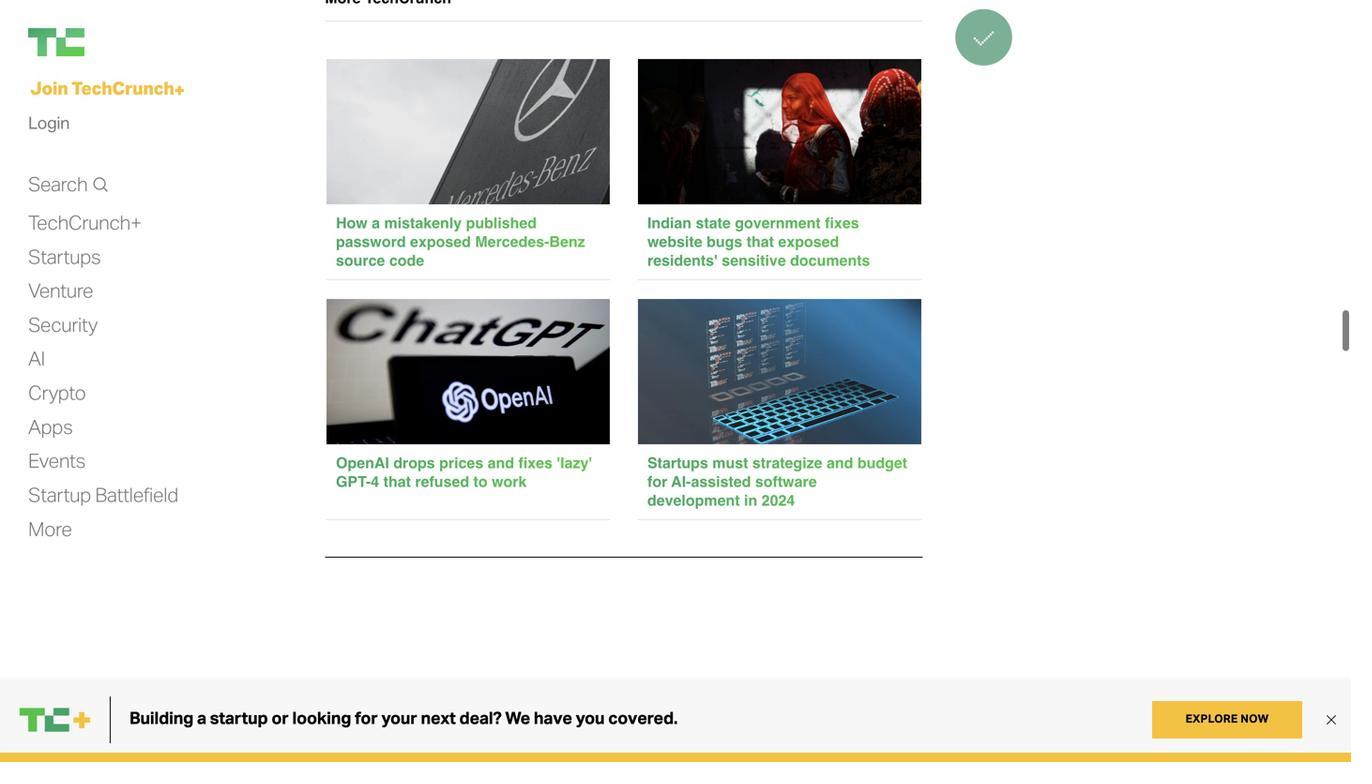 Task type: describe. For each thing, give the bounding box(es) containing it.
fixes inside indian state government fixes website bugs that exposed residents' sensitive documents
[[825, 214, 859, 232]]

openai drops prices and fixes 'lazy' gpt-4 that refused to work link
[[327, 299, 610, 521]]

startup battlefield link
[[28, 483, 178, 508]]

state
[[696, 214, 731, 232]]

how a mistakenly published password exposed mercedes-benz source code link
[[327, 59, 610, 280]]

benz
[[549, 233, 585, 250]]

techcrunch image
[[28, 28, 84, 56]]

and for fixes
[[488, 454, 514, 472]]

indian state government fixes website bugs that exposed residents' sensitive documents link
[[638, 59, 921, 280]]

budget
[[857, 454, 907, 472]]

startup
[[28, 483, 91, 507]]

sensitive
[[722, 252, 786, 269]]

strategize
[[752, 454, 822, 472]]

startups must strategize and budget for ai-assisted software development in 2024 link
[[638, 299, 921, 521]]

startups for startups must strategize and budget for ai-assisted software development in 2024
[[647, 454, 708, 472]]

ai
[[28, 346, 45, 371]]

residents'
[[647, 252, 718, 269]]

refused
[[415, 473, 469, 491]]

battlefield
[[95, 483, 178, 507]]

apps link
[[28, 415, 73, 440]]

events
[[28, 449, 85, 473]]

ai-
[[671, 473, 691, 491]]

ai link
[[28, 346, 45, 372]]

software
[[755, 473, 817, 491]]

search
[[28, 171, 88, 196]]

techcrunch
[[71, 76, 174, 99]]

that inside openai drops prices and fixes 'lazy' gpt-4 that refused to work
[[383, 473, 411, 491]]

how a mistakenly published password exposed mercedes-benz source code
[[336, 214, 585, 269]]

login
[[28, 112, 69, 133]]

drops
[[393, 454, 435, 472]]

indian state government fixes website bugs that exposed residents' sensitive documents
[[647, 214, 870, 269]]

security
[[28, 312, 98, 337]]

gpt-
[[336, 473, 371, 491]]

crypto link
[[28, 381, 86, 406]]

search image
[[92, 175, 108, 194]]

bugs
[[707, 233, 742, 250]]

to
[[473, 473, 488, 491]]

login link
[[28, 108, 69, 138]]

prices
[[439, 454, 483, 472]]

openai drops prices and fixes 'lazy' gpt-4 that refused to work
[[336, 454, 592, 491]]

website
[[647, 233, 702, 250]]

startup battlefield
[[28, 483, 178, 507]]

security link
[[28, 312, 98, 338]]

in
[[744, 492, 757, 509]]

published
[[466, 214, 537, 232]]

close screen button
[[960, 14, 1007, 61]]

that inside indian state government fixes website bugs that exposed residents' sensitive documents
[[747, 233, 774, 250]]

indian
[[647, 214, 692, 232]]



Task type: locate. For each thing, give the bounding box(es) containing it.
work
[[492, 473, 527, 491]]

4
[[371, 473, 379, 491]]

1 horizontal spatial fixes
[[825, 214, 859, 232]]

fixes
[[825, 214, 859, 232], [518, 454, 553, 472]]

development
[[647, 492, 740, 509]]

assisted
[[691, 473, 751, 491]]

0 vertical spatial that
[[747, 233, 774, 250]]

1 vertical spatial startups
[[647, 454, 708, 472]]

2024
[[762, 492, 795, 509]]

more link
[[28, 517, 72, 542]]

exposed inside indian state government fixes website bugs that exposed residents' sensitive documents
[[778, 233, 839, 250]]

mistakenly
[[384, 214, 462, 232]]

exposed up documents
[[778, 233, 839, 250]]

government
[[735, 214, 821, 232]]

and up the work
[[488, 454, 514, 472]]

1 vertical spatial that
[[383, 473, 411, 491]]

join techcrunch +
[[30, 76, 184, 101]]

techcrunch+
[[28, 210, 142, 235]]

startups link
[[28, 244, 101, 270]]

techcrunch link
[[28, 28, 216, 56]]

2 and from the left
[[827, 454, 853, 472]]

1 horizontal spatial exposed
[[778, 233, 839, 250]]

must
[[712, 454, 748, 472]]

a
[[372, 214, 380, 232]]

1 and from the left
[[488, 454, 514, 472]]

venture
[[28, 278, 93, 303]]

apps
[[28, 415, 73, 439]]

fixes inside openai drops prices and fixes 'lazy' gpt-4 that refused to work
[[518, 454, 553, 472]]

1 vertical spatial fixes
[[518, 454, 553, 472]]

1 horizontal spatial and
[[827, 454, 853, 472]]

startups up 'ai-'
[[647, 454, 708, 472]]

startups
[[28, 244, 101, 269], [647, 454, 708, 472]]

that up sensitive
[[747, 233, 774, 250]]

and
[[488, 454, 514, 472], [827, 454, 853, 472]]

0 horizontal spatial exposed
[[410, 233, 471, 250]]

password
[[336, 233, 406, 250]]

exposed inside how a mistakenly published password exposed mercedes-benz source code
[[410, 233, 471, 250]]

source
[[336, 252, 385, 269]]

techcrunch+ link
[[28, 210, 142, 235]]

and inside startups must strategize and budget for ai-assisted software development in 2024
[[827, 454, 853, 472]]

fixes up the work
[[518, 454, 553, 472]]

+
[[174, 78, 184, 101]]

that
[[747, 233, 774, 250], [383, 473, 411, 491]]

0 horizontal spatial startups
[[28, 244, 101, 269]]

for
[[647, 473, 667, 491]]

0 horizontal spatial that
[[383, 473, 411, 491]]

0 horizontal spatial and
[[488, 454, 514, 472]]

and for budget
[[827, 454, 853, 472]]

more
[[28, 517, 72, 541]]

that right 4
[[383, 473, 411, 491]]

1 horizontal spatial that
[[747, 233, 774, 250]]

'lazy'
[[557, 454, 592, 472]]

code
[[389, 252, 424, 269]]

startups must strategize and budget for ai-assisted software development in 2024
[[647, 454, 907, 509]]

and left budget
[[827, 454, 853, 472]]

and inside openai drops prices and fixes 'lazy' gpt-4 that refused to work
[[488, 454, 514, 472]]

0 vertical spatial startups
[[28, 244, 101, 269]]

0 horizontal spatial fixes
[[518, 454, 553, 472]]

events link
[[28, 449, 85, 474]]

2 exposed from the left
[[778, 233, 839, 250]]

startups up venture
[[28, 244, 101, 269]]

1 horizontal spatial startups
[[647, 454, 708, 472]]

1 exposed from the left
[[410, 233, 471, 250]]

join
[[30, 76, 68, 99]]

crypto
[[28, 381, 86, 405]]

exposed down mistakenly
[[410, 233, 471, 250]]

venture link
[[28, 278, 93, 304]]

close screen image
[[974, 28, 994, 48]]

startups for startups
[[28, 244, 101, 269]]

fixes up documents
[[825, 214, 859, 232]]

documents
[[790, 252, 870, 269]]

how
[[336, 214, 368, 232]]

exposed
[[410, 233, 471, 250], [778, 233, 839, 250]]

openai
[[336, 454, 389, 472]]

0 vertical spatial fixes
[[825, 214, 859, 232]]

mercedes-
[[475, 233, 549, 250]]

startups inside startups must strategize and budget for ai-assisted software development in 2024
[[647, 454, 708, 472]]



Task type: vqa. For each thing, say whether or not it's contained in the screenshot.
Event.
no



